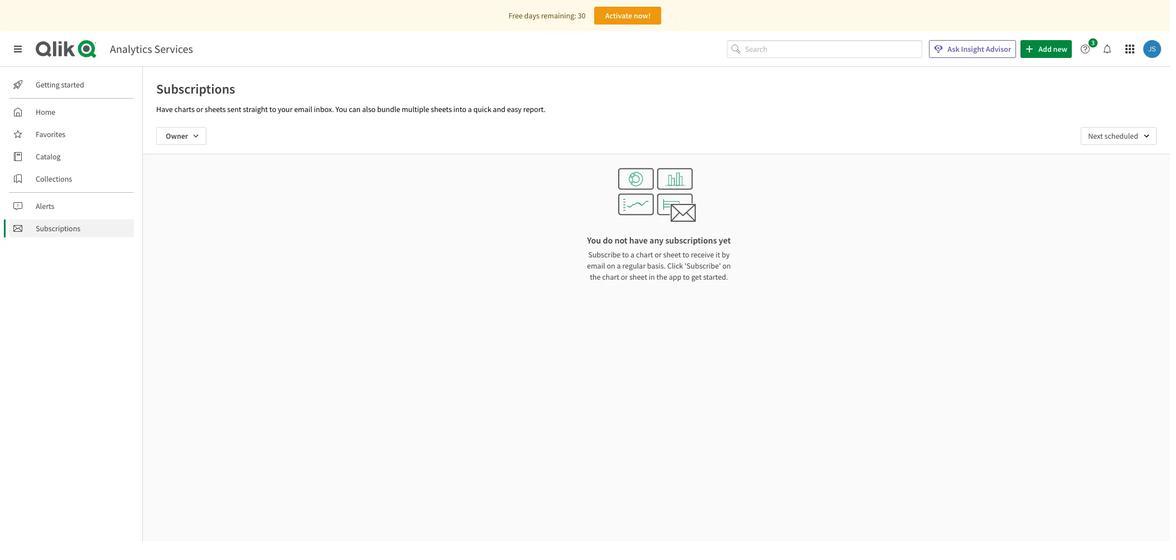 Task type: vqa. For each thing, say whether or not it's contained in the screenshot.
the subscriptions Link
yes



Task type: locate. For each thing, give the bounding box(es) containing it.
the right in
[[657, 272, 667, 282]]

0 vertical spatial email
[[294, 104, 312, 114]]

email right your
[[294, 104, 312, 114]]

email
[[294, 104, 312, 114], [587, 261, 605, 271]]

1 horizontal spatial subscriptions
[[156, 80, 235, 98]]

1 horizontal spatial sheets
[[431, 104, 452, 114]]

0 horizontal spatial chart
[[602, 272, 619, 282]]

0 horizontal spatial email
[[294, 104, 312, 114]]

the down subscribe
[[590, 272, 601, 282]]

0 vertical spatial or
[[196, 104, 203, 114]]

remaining:
[[541, 11, 576, 21]]

a
[[468, 104, 472, 114], [631, 250, 635, 260], [617, 261, 621, 271]]

into
[[454, 104, 466, 114]]

yet
[[719, 235, 731, 246]]

chart down subscribe
[[602, 272, 619, 282]]

to
[[270, 104, 276, 114], [622, 250, 629, 260], [683, 250, 690, 260], [683, 272, 690, 282]]

sheet down regular
[[630, 272, 647, 282]]

free days remaining: 30
[[509, 11, 586, 21]]

new
[[1054, 44, 1068, 54]]

and
[[493, 104, 506, 114]]

to up regular
[[622, 250, 629, 260]]

a up regular
[[631, 250, 635, 260]]

home link
[[9, 103, 134, 121]]

ask insight advisor
[[948, 44, 1011, 54]]

0 horizontal spatial the
[[590, 272, 601, 282]]

1 vertical spatial you
[[587, 235, 601, 246]]

1 vertical spatial or
[[655, 250, 662, 260]]

subscribe
[[588, 250, 621, 260]]

to left your
[[270, 104, 276, 114]]

or
[[196, 104, 203, 114], [655, 250, 662, 260], [621, 272, 628, 282]]

0 horizontal spatial sheet
[[630, 272, 647, 282]]

subscriptions down alerts
[[36, 224, 80, 234]]

catalog link
[[9, 148, 134, 166]]

home
[[36, 107, 55, 117]]

or right charts
[[196, 104, 203, 114]]

0 vertical spatial a
[[468, 104, 472, 114]]

receive
[[691, 250, 714, 260]]

1 horizontal spatial chart
[[636, 250, 653, 260]]

subscriptions
[[666, 235, 717, 246]]

get
[[692, 272, 702, 282]]

subscriptions
[[156, 80, 235, 98], [36, 224, 80, 234]]

navigation pane element
[[0, 71, 142, 242]]

1 horizontal spatial a
[[617, 261, 621, 271]]

you
[[336, 104, 347, 114], [587, 235, 601, 246]]

add new button
[[1021, 40, 1072, 58]]

you left 'can'
[[336, 104, 347, 114]]

next scheduled
[[1089, 131, 1139, 141]]

0 vertical spatial sheet
[[663, 250, 681, 260]]

the
[[590, 272, 601, 282], [657, 272, 667, 282]]

close sidebar menu image
[[13, 45, 22, 54]]

on down subscribe
[[607, 261, 615, 271]]

services
[[154, 42, 193, 56]]

chart up regular
[[636, 250, 653, 260]]

email down subscribe
[[587, 261, 605, 271]]

a right into
[[468, 104, 472, 114]]

getting
[[36, 80, 60, 90]]

1 horizontal spatial sheet
[[663, 250, 681, 260]]

inbox.
[[314, 104, 334, 114]]

it
[[716, 250, 720, 260]]

searchbar element
[[727, 40, 923, 58]]

0 vertical spatial chart
[[636, 250, 653, 260]]

0 horizontal spatial subscriptions
[[36, 224, 80, 234]]

also
[[362, 104, 376, 114]]

chart
[[636, 250, 653, 260], [602, 272, 619, 282]]

sheet up click in the right of the page
[[663, 250, 681, 260]]

subscriptions link
[[9, 220, 134, 238]]

owner button
[[156, 127, 207, 145]]

or up the basis.
[[655, 250, 662, 260]]

sheets left sent
[[205, 104, 226, 114]]

to down subscriptions
[[683, 250, 690, 260]]

1 the from the left
[[590, 272, 601, 282]]

sheet
[[663, 250, 681, 260], [630, 272, 647, 282]]

sheets
[[205, 104, 226, 114], [431, 104, 452, 114]]

next
[[1089, 131, 1103, 141]]

1 horizontal spatial email
[[587, 261, 605, 271]]

subscriptions up charts
[[156, 80, 235, 98]]

collections
[[36, 174, 72, 184]]

on
[[607, 261, 615, 271], [723, 261, 731, 271]]

basis.
[[647, 261, 666, 271]]

now!
[[634, 11, 651, 21]]

straight
[[243, 104, 268, 114]]

started.
[[703, 272, 728, 282]]

1 horizontal spatial the
[[657, 272, 667, 282]]

days
[[524, 11, 540, 21]]

getting started
[[36, 80, 84, 90]]

or down regular
[[621, 272, 628, 282]]

1 horizontal spatial you
[[587, 235, 601, 246]]

any
[[650, 235, 664, 246]]

1 horizontal spatial on
[[723, 261, 731, 271]]

0 vertical spatial you
[[336, 104, 347, 114]]

0 horizontal spatial on
[[607, 261, 615, 271]]

3 button
[[1077, 39, 1101, 58]]

charts
[[174, 104, 195, 114]]

'subscribe'
[[685, 261, 721, 271]]

1 vertical spatial a
[[631, 250, 635, 260]]

2 vertical spatial or
[[621, 272, 628, 282]]

0 horizontal spatial sheets
[[205, 104, 226, 114]]

favorites
[[36, 129, 65, 140]]

your
[[278, 104, 293, 114]]

advisor
[[986, 44, 1011, 54]]

analytics services element
[[110, 42, 193, 56]]

1 vertical spatial subscriptions
[[36, 224, 80, 234]]

1 horizontal spatial or
[[621, 272, 628, 282]]

2 on from the left
[[723, 261, 731, 271]]

favorites link
[[9, 126, 134, 143]]

catalog
[[36, 152, 61, 162]]

2 the from the left
[[657, 272, 667, 282]]

1 vertical spatial email
[[587, 261, 605, 271]]

activate now! link
[[595, 7, 662, 25]]

sheets left into
[[431, 104, 452, 114]]

a left regular
[[617, 261, 621, 271]]

you left the do
[[587, 235, 601, 246]]

owner
[[166, 131, 188, 141]]

2 horizontal spatial or
[[655, 250, 662, 260]]

filters region
[[143, 118, 1170, 154]]

analytics
[[110, 42, 152, 56]]

on down by
[[723, 261, 731, 271]]

started
[[61, 80, 84, 90]]

subscriptions inside navigation pane element
[[36, 224, 80, 234]]



Task type: describe. For each thing, give the bounding box(es) containing it.
0 horizontal spatial you
[[336, 104, 347, 114]]

app
[[669, 272, 682, 282]]

can
[[349, 104, 361, 114]]

do
[[603, 235, 613, 246]]

analytics services
[[110, 42, 193, 56]]

0 horizontal spatial a
[[468, 104, 472, 114]]

have
[[629, 235, 648, 246]]

0 vertical spatial subscriptions
[[156, 80, 235, 98]]

1 sheets from the left
[[205, 104, 226, 114]]

getting started link
[[9, 76, 134, 94]]

email inside you do not have any subscriptions yet subscribe to a chart or sheet to receive it by email on a regular basis. click 'subscribe' on the chart or sheet in the app to get started.
[[587, 261, 605, 271]]

ask
[[948, 44, 960, 54]]

alerts link
[[9, 198, 134, 215]]

add new
[[1039, 44, 1068, 54]]

2 horizontal spatial a
[[631, 250, 635, 260]]

you do not have any subscriptions yet subscribe to a chart or sheet to receive it by email on a regular basis. click 'subscribe' on the chart or sheet in the app to get started.
[[587, 235, 731, 282]]

you inside you do not have any subscriptions yet subscribe to a chart or sheet to receive it by email on a regular basis. click 'subscribe' on the chart or sheet in the app to get started.
[[587, 235, 601, 246]]

regular
[[623, 261, 646, 271]]

3
[[1092, 39, 1095, 47]]

activate now!
[[605, 11, 651, 21]]

activate
[[605, 11, 632, 21]]

have
[[156, 104, 173, 114]]

scheduled
[[1105, 131, 1139, 141]]

easy
[[507, 104, 522, 114]]

sent
[[227, 104, 241, 114]]

2 sheets from the left
[[431, 104, 452, 114]]

0 horizontal spatial or
[[196, 104, 203, 114]]

bundle
[[377, 104, 400, 114]]

Next scheduled field
[[1081, 127, 1157, 145]]

ask insight advisor button
[[929, 40, 1017, 58]]

1 vertical spatial sheet
[[630, 272, 647, 282]]

add
[[1039, 44, 1052, 54]]

Search text field
[[745, 40, 923, 58]]

1 vertical spatial chart
[[602, 272, 619, 282]]

report.
[[523, 104, 546, 114]]

click
[[667, 261, 683, 271]]

alerts
[[36, 201, 54, 212]]

30
[[578, 11, 586, 21]]

by
[[722, 250, 730, 260]]

free
[[509, 11, 523, 21]]

jacob simon image
[[1144, 40, 1162, 58]]

in
[[649, 272, 655, 282]]

2 vertical spatial a
[[617, 261, 621, 271]]

quick
[[474, 104, 492, 114]]

collections link
[[9, 170, 134, 188]]

multiple
[[402, 104, 429, 114]]

to left get
[[683, 272, 690, 282]]

insight
[[961, 44, 985, 54]]

have charts or sheets sent straight to your email inbox. you can also bundle multiple sheets into a quick and easy report.
[[156, 104, 546, 114]]

not
[[615, 235, 628, 246]]

1 on from the left
[[607, 261, 615, 271]]



